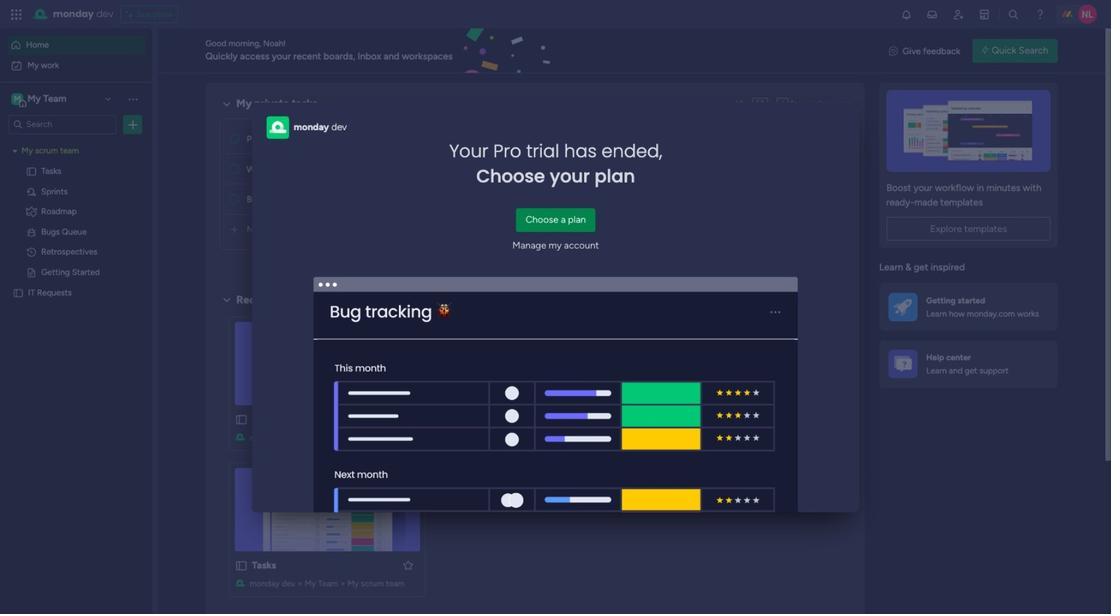 Task type: describe. For each thing, give the bounding box(es) containing it.
1 vertical spatial option
[[7, 56, 145, 75]]

2 vertical spatial public board image
[[651, 413, 664, 426]]

caret down image
[[13, 147, 17, 156]]

noah lott image
[[1078, 5, 1097, 24]]

monday marketplace image
[[979, 8, 991, 20]]

help image
[[1034, 8, 1046, 20]]

public board image for add to favorites image
[[235, 559, 248, 573]]

workspace image
[[11, 92, 23, 106]]

search everything image
[[1008, 8, 1020, 20]]

Search in workspace field
[[25, 118, 99, 132]]

notifications image
[[900, 8, 912, 20]]

0 horizontal spatial public board image
[[13, 288, 24, 299]]

add to favorites image
[[402, 560, 414, 572]]

invite members image
[[953, 8, 964, 20]]

public board image for add to favorites icon
[[235, 413, 248, 426]]

v2 bolt switch image
[[982, 44, 989, 57]]

update feed image
[[926, 8, 938, 20]]



Task type: vqa. For each thing, say whether or not it's contained in the screenshot.
Contact us form form
no



Task type: locate. For each thing, give the bounding box(es) containing it.
add to favorites image
[[402, 414, 414, 426]]

help center element
[[879, 341, 1058, 388]]

2 vertical spatial option
[[0, 141, 152, 143]]

0 horizontal spatial heading
[[331, 121, 347, 135]]

quick search results list box
[[220, 307, 851, 611]]

public board image for remove from favorites icon
[[443, 413, 456, 426]]

2 horizontal spatial public board image
[[651, 413, 664, 426]]

select product image
[[11, 8, 23, 20]]

heading
[[331, 121, 347, 135], [449, 139, 662, 189]]

1 horizontal spatial public board image
[[26, 267, 37, 279]]

1 vertical spatial heading
[[449, 139, 662, 189]]

close my private tasks image
[[220, 97, 234, 111]]

see plans image
[[126, 8, 137, 21]]

public board image
[[26, 166, 37, 177], [235, 413, 248, 426], [443, 413, 456, 426], [235, 559, 248, 573]]

option
[[7, 36, 145, 55], [7, 56, 145, 75], [0, 141, 152, 143]]

remove from favorites image
[[610, 414, 622, 426]]

public board image
[[26, 267, 37, 279], [13, 288, 24, 299], [651, 413, 664, 426]]

0 vertical spatial option
[[7, 36, 145, 55]]

templates image image
[[890, 90, 1047, 172]]

v2 user feedback image
[[889, 44, 898, 58]]

0 vertical spatial public board image
[[26, 267, 37, 279]]

close recently visited image
[[220, 293, 234, 307]]

0 vertical spatial heading
[[331, 121, 347, 135]]

1 horizontal spatial heading
[[449, 139, 662, 189]]

list box
[[0, 139, 152, 464]]

getting started element
[[879, 283, 1058, 331]]

1 vertical spatial public board image
[[13, 288, 24, 299]]

workspace selection element
[[11, 92, 68, 107]]



